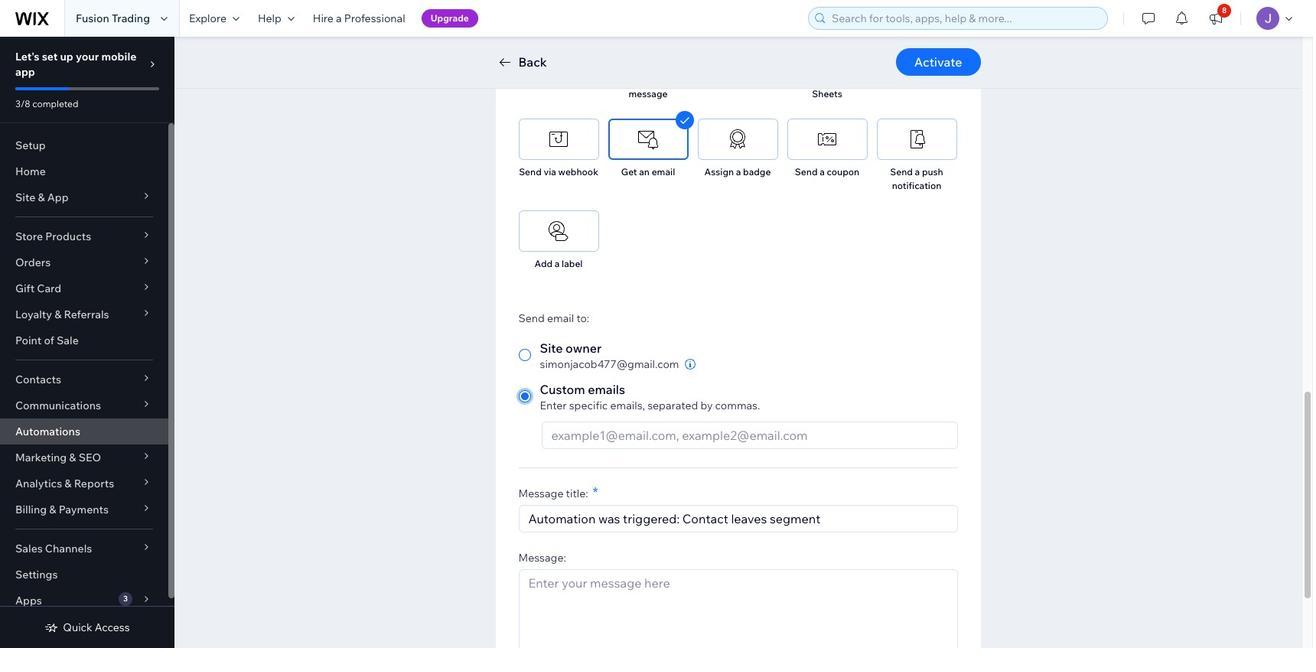 Task type: describe. For each thing, give the bounding box(es) containing it.
custom
[[540, 382, 585, 397]]

orders
[[15, 256, 51, 269]]

send a coupon
[[795, 166, 860, 178]]

owner
[[566, 341, 602, 356]]

category image up update
[[816, 36, 839, 59]]

send an email
[[528, 74, 589, 86]]

app
[[15, 65, 35, 79]]

& for loyalty
[[54, 308, 61, 321]]

send for send via webhook
[[519, 166, 542, 178]]

& for analytics
[[65, 477, 72, 491]]

let's set up your mobile app
[[15, 50, 137, 79]]

apps
[[15, 594, 42, 608]]

gift card button
[[0, 275, 168, 302]]

task
[[748, 74, 766, 86]]

send for send a coupon
[[795, 166, 818, 178]]

send for send an email
[[528, 74, 551, 86]]

*
[[593, 484, 598, 501]]

category image for to
[[905, 36, 928, 59]]

products
[[45, 230, 91, 243]]

loyalty & referrals
[[15, 308, 109, 321]]

push
[[922, 166, 943, 178]]

a for professional
[[336, 11, 342, 25]]

category image up chat
[[637, 36, 660, 59]]

category image up add a label on the left of page
[[547, 220, 570, 243]]

access
[[95, 621, 130, 634]]

site owner
[[540, 341, 602, 356]]

& for billing
[[49, 503, 56, 517]]

automations link
[[0, 419, 168, 445]]

contacts
[[15, 373, 61, 386]]

home link
[[0, 158, 168, 184]]

site & app button
[[0, 184, 168, 210]]

loyalty
[[15, 308, 52, 321]]

activate button
[[896, 48, 981, 76]]

mobile
[[101, 50, 137, 64]]

seo
[[79, 451, 101, 465]]

to
[[917, 74, 926, 86]]

a for badge
[[736, 166, 741, 178]]

sale
[[57, 334, 79, 347]]

billing
[[15, 503, 47, 517]]

help
[[258, 11, 281, 25]]

a for push
[[915, 166, 920, 178]]

gift
[[15, 282, 35, 295]]

category image up push
[[905, 128, 928, 151]]

billing & payments button
[[0, 497, 168, 523]]

create a task
[[709, 74, 766, 86]]

hire
[[313, 11, 334, 25]]

message
[[629, 88, 668, 99]]

8 button
[[1199, 0, 1233, 37]]

zapier
[[928, 74, 956, 86]]

send email to:
[[518, 311, 589, 325]]

update google sheets
[[794, 74, 860, 99]]

sales
[[15, 542, 43, 556]]

2 vertical spatial email
[[547, 311, 574, 325]]

Send email to: text field
[[542, 422, 957, 448]]

site for site & app
[[15, 191, 35, 204]]

marketing & seo button
[[0, 445, 168, 471]]

separated
[[648, 399, 698, 412]]

home
[[15, 165, 46, 178]]

fusion trading
[[76, 11, 150, 25]]

gift card
[[15, 282, 61, 295]]

category image up send via webhook
[[547, 128, 570, 151]]

setup link
[[0, 132, 168, 158]]

point
[[15, 334, 42, 347]]

assign a badge
[[704, 166, 771, 178]]

connect
[[878, 74, 915, 86]]

set
[[42, 50, 58, 64]]

send a push notification
[[890, 166, 943, 191]]

notification
[[892, 180, 942, 191]]

chat
[[655, 74, 674, 86]]

& for marketing
[[69, 451, 76, 465]]

hire a professional link
[[304, 0, 414, 37]]

fusion
[[76, 11, 109, 25]]

site & app
[[15, 191, 69, 204]]

Message title: field
[[524, 506, 952, 532]]

payments
[[59, 503, 109, 517]]

sales channels button
[[0, 536, 168, 562]]

upgrade button
[[421, 9, 478, 28]]

& for site
[[38, 191, 45, 204]]

a for task
[[741, 74, 746, 86]]

emails,
[[610, 399, 645, 412]]

communications
[[15, 399, 101, 412]]

custom emails enter specific emails, separated by commas.
[[540, 382, 760, 412]]

category image up create a task
[[726, 36, 749, 59]]

setup
[[15, 139, 46, 152]]

analytics
[[15, 477, 62, 491]]

category image up send a coupon at the top right of the page
[[816, 128, 839, 151]]

google
[[828, 74, 860, 86]]

to:
[[577, 311, 589, 325]]



Task type: vqa. For each thing, say whether or not it's contained in the screenshot.
left Site
yes



Task type: locate. For each thing, give the bounding box(es) containing it.
a for coupon
[[820, 166, 825, 178]]

category image
[[637, 36, 660, 59], [726, 36, 749, 59], [816, 36, 839, 59], [547, 128, 570, 151], [637, 128, 660, 151], [726, 128, 749, 151], [816, 128, 839, 151], [905, 128, 928, 151], [547, 220, 570, 243]]

a up notification
[[915, 166, 920, 178]]

& left app
[[38, 191, 45, 204]]

store products button
[[0, 223, 168, 249]]

sidebar element
[[0, 37, 174, 648]]

via
[[544, 166, 556, 178]]

category image
[[547, 36, 570, 59], [905, 36, 928, 59]]

send a chat message
[[623, 74, 674, 99]]

3/8
[[15, 98, 30, 109]]

a right hire
[[336, 11, 342, 25]]

of
[[44, 334, 54, 347]]

channels
[[45, 542, 92, 556]]

assign
[[704, 166, 734, 178]]

referrals
[[64, 308, 109, 321]]

up
[[60, 50, 73, 64]]

option group
[[518, 339, 958, 412]]

title:
[[566, 487, 588, 500]]

explore
[[189, 11, 226, 25]]

0 vertical spatial site
[[15, 191, 35, 204]]

send up message
[[623, 74, 645, 86]]

emails
[[588, 382, 625, 397]]

email right get
[[652, 166, 675, 178]]

webhook
[[558, 166, 598, 178]]

site for site owner
[[540, 341, 563, 356]]

a inside send a push notification
[[915, 166, 920, 178]]

email for send an email
[[566, 74, 589, 86]]

coupon
[[827, 166, 860, 178]]

& inside site & app "dropdown button"
[[38, 191, 45, 204]]

send left coupon
[[795, 166, 818, 178]]

communications button
[[0, 393, 168, 419]]

reports
[[74, 477, 114, 491]]

site down send email to:
[[540, 341, 563, 356]]

add
[[535, 258, 553, 269]]

add a label
[[535, 258, 583, 269]]

send up notification
[[890, 166, 913, 178]]

store products
[[15, 230, 91, 243]]

get an email
[[621, 166, 675, 178]]

card
[[37, 282, 61, 295]]

quick access
[[63, 621, 130, 634]]

message:
[[518, 551, 566, 565]]

send for send a chat message
[[623, 74, 645, 86]]

badge
[[743, 166, 771, 178]]

site inside "dropdown button"
[[15, 191, 35, 204]]

send inside send a chat message
[[623, 74, 645, 86]]

0 horizontal spatial site
[[15, 191, 35, 204]]

contacts button
[[0, 367, 168, 393]]

point of sale link
[[0, 328, 168, 354]]

message title: *
[[518, 484, 598, 501]]

hire a professional
[[313, 11, 405, 25]]

category image up assign a badge
[[726, 128, 749, 151]]

& right billing
[[49, 503, 56, 517]]

automations
[[15, 425, 80, 438]]

an for get
[[639, 166, 650, 178]]

1 category image from the left
[[547, 36, 570, 59]]

enter
[[540, 399, 567, 412]]

& inside marketing & seo dropdown button
[[69, 451, 76, 465]]

professional
[[344, 11, 405, 25]]

marketing & seo
[[15, 451, 101, 465]]

an for send
[[553, 74, 564, 86]]

0 vertical spatial an
[[553, 74, 564, 86]]

1 vertical spatial email
[[652, 166, 675, 178]]

app
[[47, 191, 69, 204]]

send left via
[[519, 166, 542, 178]]

back
[[518, 54, 547, 70]]

Search for tools, apps, help & more... field
[[827, 8, 1103, 29]]

simonjacob477@gmail.com
[[540, 357, 679, 371]]

label
[[562, 258, 583, 269]]

analytics & reports
[[15, 477, 114, 491]]

update
[[794, 74, 826, 86]]

a left task
[[741, 74, 746, 86]]

create
[[709, 74, 738, 86]]

activate
[[914, 54, 962, 70]]

get
[[621, 166, 637, 178]]

a right add
[[555, 258, 560, 269]]

by
[[701, 399, 713, 412]]

& right loyalty
[[54, 308, 61, 321]]

category image up 'connect to zapier'
[[905, 36, 928, 59]]

8
[[1222, 5, 1227, 15]]

a left coupon
[[820, 166, 825, 178]]

3/8 completed
[[15, 98, 78, 109]]

upgrade
[[431, 12, 469, 24]]

a left badge
[[736, 166, 741, 178]]

1 horizontal spatial an
[[639, 166, 650, 178]]

a for chat
[[647, 74, 653, 86]]

a inside send a chat message
[[647, 74, 653, 86]]

send
[[528, 74, 551, 86], [623, 74, 645, 86], [519, 166, 542, 178], [795, 166, 818, 178], [890, 166, 913, 178], [518, 311, 545, 325]]

Message: text field
[[519, 570, 957, 648]]

loyalty & referrals button
[[0, 302, 168, 328]]

billing & payments
[[15, 503, 109, 517]]

option group containing site owner
[[518, 339, 958, 412]]

1 vertical spatial site
[[540, 341, 563, 356]]

orders button
[[0, 249, 168, 275]]

back button
[[496, 53, 547, 71]]

send down 'back'
[[528, 74, 551, 86]]

send inside send a push notification
[[890, 166, 913, 178]]

0 vertical spatial email
[[566, 74, 589, 86]]

& left seo
[[69, 451, 76, 465]]

an
[[553, 74, 564, 86], [639, 166, 650, 178]]

category image up get an email
[[637, 128, 660, 151]]

0 horizontal spatial category image
[[547, 36, 570, 59]]

& left the reports
[[65, 477, 72, 491]]

2 category image from the left
[[905, 36, 928, 59]]

site
[[15, 191, 35, 204], [540, 341, 563, 356]]

point of sale
[[15, 334, 79, 347]]

message
[[518, 487, 564, 500]]

send for send email to:
[[518, 311, 545, 325]]

settings
[[15, 568, 58, 582]]

site inside option group
[[540, 341, 563, 356]]

a for label
[[555, 258, 560, 269]]

site down home
[[15, 191, 35, 204]]

your
[[76, 50, 99, 64]]

let's
[[15, 50, 39, 64]]

help button
[[249, 0, 304, 37]]

send up site owner
[[518, 311, 545, 325]]

send via webhook
[[519, 166, 598, 178]]

0 horizontal spatial an
[[553, 74, 564, 86]]

1 horizontal spatial site
[[540, 341, 563, 356]]

email left send a chat message
[[566, 74, 589, 86]]

email for get an email
[[652, 166, 675, 178]]

category image right 'back'
[[547, 36, 570, 59]]

connect to zapier
[[878, 74, 956, 86]]

a up message
[[647, 74, 653, 86]]

commas.
[[715, 399, 760, 412]]

& inside analytics & reports popup button
[[65, 477, 72, 491]]

sheets
[[812, 88, 842, 99]]

send for send a push notification
[[890, 166, 913, 178]]

quick access button
[[45, 621, 130, 634]]

category image for an
[[547, 36, 570, 59]]

marketing
[[15, 451, 67, 465]]

email left to:
[[547, 311, 574, 325]]

& inside billing & payments popup button
[[49, 503, 56, 517]]

& inside loyalty & referrals dropdown button
[[54, 308, 61, 321]]

1 horizontal spatial category image
[[905, 36, 928, 59]]

1 vertical spatial an
[[639, 166, 650, 178]]

email
[[566, 74, 589, 86], [652, 166, 675, 178], [547, 311, 574, 325]]



